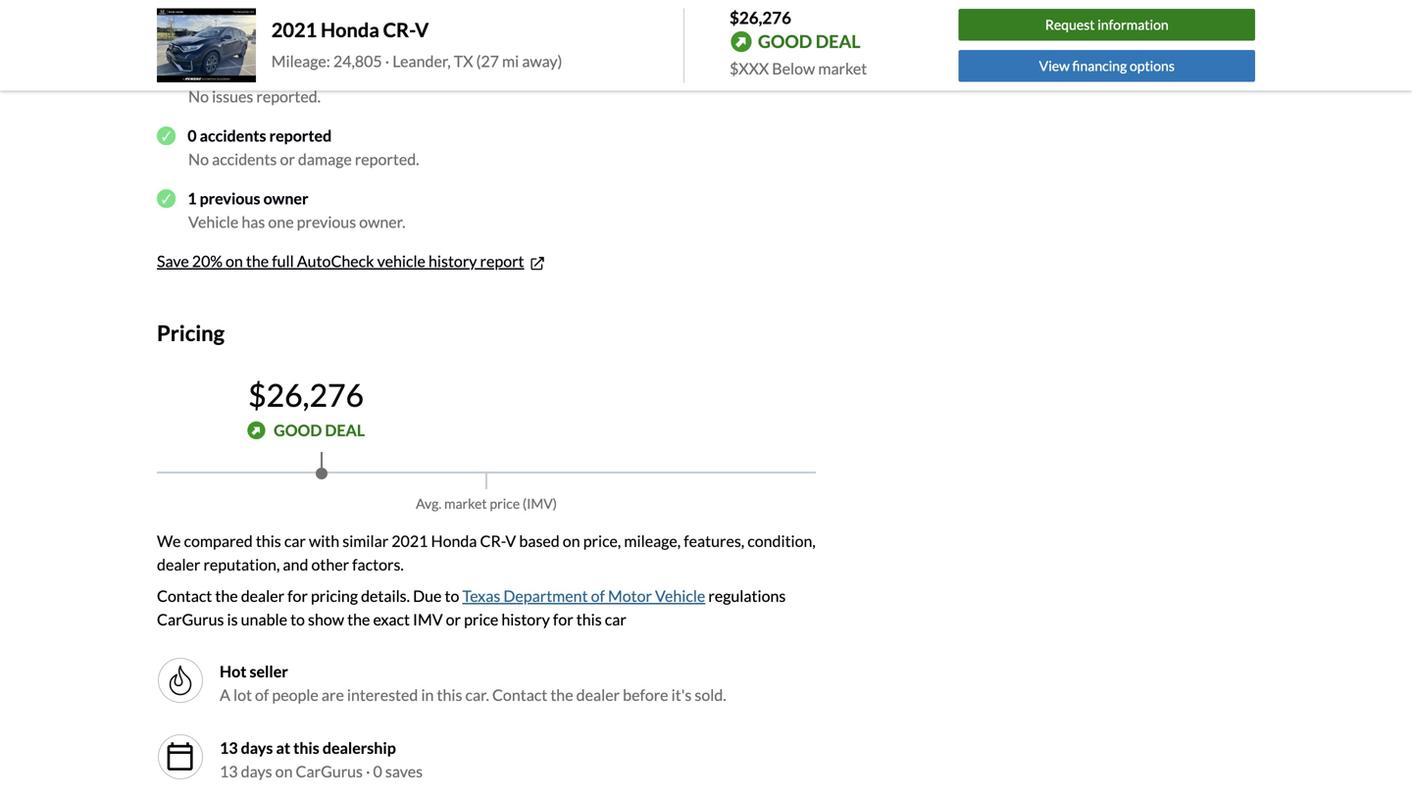 Task type: vqa. For each thing, say whether or not it's contained in the screenshot.
Request
yes



Task type: describe. For each thing, give the bounding box(es) containing it.
2021 inside 2021 honda cr-v mileage: 24,805 · leander, tx (27 mi away)
[[272, 18, 317, 42]]

exact
[[373, 610, 410, 629]]

the inside hot seller a lot of people are interested in this car. contact the dealer before it's sold.
[[551, 686, 573, 705]]

dealership
[[323, 738, 396, 758]]

history
[[157, 9, 229, 35]]

before
[[623, 686, 669, 705]]

is
[[227, 610, 238, 629]]

we compared this car with similar 2021 honda cr-v based on price, mileage, features, condition, dealer reputation, and other factors.
[[157, 532, 816, 574]]

$xxx
[[730, 59, 769, 78]]

0 vertical spatial for
[[288, 586, 308, 606]]

texas
[[462, 586, 501, 606]]

cr- inside 2021 honda cr-v mileage: 24,805 · leander, tx (27 mi away)
[[383, 18, 415, 42]]

1 horizontal spatial previous
[[297, 212, 356, 231]]

pricing
[[311, 586, 358, 606]]

price,
[[583, 532, 621, 551]]

texas department of motor vehicle link
[[462, 586, 706, 606]]

this inside 13 days at this dealership 13 days on cargurus · 0 saves
[[293, 738, 320, 758]]

accidents for reported
[[200, 126, 266, 145]]

1 days from the top
[[241, 738, 273, 758]]

leander,
[[393, 51, 451, 70]]

this inside we compared this car with similar 2021 honda cr-v based on price, mileage, features, condition, dealer reputation, and other factors.
[[256, 532, 281, 551]]

financing
[[1073, 57, 1127, 74]]

on inside we compared this car with similar 2021 honda cr-v based on price, mileage, features, condition, dealer reputation, and other factors.
[[563, 532, 580, 551]]

(imv)
[[523, 495, 557, 512]]

1 vertical spatial market
[[444, 495, 487, 512]]

vdpcheck image for clean title
[[157, 64, 176, 82]]

has
[[242, 212, 265, 231]]

motor
[[608, 586, 652, 606]]

avg.
[[416, 495, 442, 512]]

saves
[[385, 762, 423, 781]]

pricing
[[157, 320, 225, 346]]

lot
[[233, 686, 252, 705]]

damage
[[298, 150, 352, 169]]

price inside regulations cargurus is unable to show the exact imv or price history for this car
[[464, 610, 499, 629]]

options
[[1130, 57, 1175, 74]]

2021 inside we compared this car with similar 2021 honda cr-v based on price, mileage, features, condition, dealer reputation, and other factors.
[[392, 532, 428, 551]]

1 vertical spatial dealer
[[241, 586, 285, 606]]

other
[[311, 555, 349, 574]]

0 vertical spatial market
[[818, 59, 867, 78]]

report
[[480, 252, 524, 271]]

the left full
[[246, 252, 269, 271]]

2 13 from the top
[[220, 762, 238, 781]]

a
[[220, 686, 230, 705]]

save 20% on the full autocheck vehicle history report link
[[157, 252, 547, 273]]

history inside regulations cargurus is unable to show the exact imv or price history for this car
[[502, 610, 550, 629]]

similar
[[343, 532, 389, 551]]

· inside 2021 honda cr-v mileage: 24,805 · leander, tx (27 mi away)
[[385, 51, 390, 70]]

history 1
[[157, 9, 235, 35]]

issues
[[212, 87, 253, 106]]

13 days at this dealership image
[[157, 734, 204, 781]]

request information button
[[959, 9, 1256, 41]]

in
[[421, 686, 434, 705]]

honda inside 2021 honda cr-v mileage: 24,805 · leander, tx (27 mi away)
[[321, 18, 379, 42]]

0 horizontal spatial or
[[280, 150, 295, 169]]

1 13 from the top
[[220, 738, 238, 758]]

due to texas department of motor vehicle
[[413, 586, 706, 606]]

0 accidents reported
[[188, 126, 332, 145]]

view financing options
[[1039, 57, 1175, 74]]

vdpcheck image
[[157, 126, 176, 145]]

factors.
[[352, 555, 404, 574]]

mileage,
[[624, 532, 681, 551]]

view financing options button
[[959, 50, 1256, 82]]

or inside regulations cargurus is unable to show the exact imv or price history for this car
[[446, 610, 461, 629]]

seller
[[250, 662, 288, 681]]

0 vertical spatial price
[[490, 495, 520, 512]]

at
[[276, 738, 290, 758]]

clean title
[[188, 63, 260, 82]]

vehicle has one previous owner.
[[188, 212, 406, 231]]

mileage:
[[272, 51, 330, 70]]

no for no accidents or damage reported.
[[188, 150, 209, 169]]

13 days at this dealership 13 days on cargurus · 0 saves
[[220, 738, 423, 781]]

contact inside hot seller a lot of people are interested in this car. contact the dealer before it's sold.
[[492, 686, 548, 705]]

department
[[504, 586, 588, 606]]

contact the dealer for pricing details.
[[157, 586, 410, 606]]

1 horizontal spatial reported.
[[355, 150, 419, 169]]

people
[[272, 686, 319, 705]]

are
[[322, 686, 344, 705]]

of for lot
[[255, 686, 269, 705]]

reported
[[269, 126, 332, 145]]

to inside regulations cargurus is unable to show the exact imv or price history for this car
[[290, 610, 305, 629]]

dealer inside hot seller a lot of people are interested in this car. contact the dealer before it's sold.
[[576, 686, 620, 705]]

no for no issues reported.
[[188, 87, 209, 106]]

the up is at the left
[[215, 586, 238, 606]]

one
[[268, 212, 294, 231]]

save
[[157, 252, 189, 271]]

due
[[413, 586, 442, 606]]

· inside 13 days at this dealership 13 days on cargurus · 0 saves
[[366, 762, 370, 781]]

2 days from the top
[[241, 762, 272, 781]]

0 vertical spatial vehicle
[[188, 212, 239, 231]]

24,805
[[333, 51, 382, 70]]

autocheck
[[297, 252, 374, 271]]

20%
[[192, 252, 223, 271]]

compared
[[184, 532, 253, 551]]



Task type: locate. For each thing, give the bounding box(es) containing it.
this right 'in'
[[437, 686, 462, 705]]

1 horizontal spatial $26,276
[[730, 7, 792, 27]]

1 vertical spatial reported.
[[355, 150, 419, 169]]

good deal image
[[247, 421, 266, 440]]

hot
[[220, 662, 247, 681]]

1 vertical spatial to
[[290, 610, 305, 629]]

0 vertical spatial 0
[[188, 126, 197, 145]]

1 vertical spatial car
[[605, 610, 627, 629]]

1 vertical spatial 13
[[220, 762, 238, 781]]

1 horizontal spatial contact
[[492, 686, 548, 705]]

this up reputation,
[[256, 532, 281, 551]]

hot seller a lot of people are interested in this car. contact the dealer before it's sold.
[[220, 662, 727, 705]]

full
[[272, 252, 294, 271]]

accidents
[[200, 126, 266, 145], [212, 150, 277, 169]]

regulations
[[709, 586, 786, 606]]

1 horizontal spatial dealer
[[241, 586, 285, 606]]

0 horizontal spatial 0
[[188, 126, 197, 145]]

the left "before"
[[551, 686, 573, 705]]

no down clean
[[188, 87, 209, 106]]

good deal
[[758, 31, 861, 52]]

away)
[[522, 51, 562, 70]]

dealer
[[157, 555, 200, 574], [241, 586, 285, 606], [576, 686, 620, 705]]

0 right vdpcheck image
[[188, 126, 197, 145]]

$26,276 up "good"
[[248, 376, 364, 414]]

dealer up unable
[[241, 586, 285, 606]]

1 horizontal spatial history
[[502, 610, 550, 629]]

$xxx below market
[[730, 59, 867, 78]]

v
[[415, 18, 429, 42], [506, 532, 516, 551]]

2021 up mileage:
[[272, 18, 317, 42]]

0 horizontal spatial for
[[288, 586, 308, 606]]

price down texas
[[464, 610, 499, 629]]

1 vertical spatial $26,276
[[248, 376, 364, 414]]

good
[[758, 31, 812, 52]]

1 horizontal spatial v
[[506, 532, 516, 551]]

of right lot
[[255, 686, 269, 705]]

vehicle right motor
[[655, 586, 706, 606]]

0 horizontal spatial cargurus
[[157, 610, 224, 629]]

car
[[284, 532, 306, 551], [605, 610, 627, 629]]

contact
[[157, 586, 212, 606], [492, 686, 548, 705]]

previous
[[200, 189, 260, 208], [297, 212, 356, 231]]

this inside hot seller a lot of people are interested in this car. contact the dealer before it's sold.
[[437, 686, 462, 705]]

accidents down 0 accidents reported
[[212, 150, 277, 169]]

2021 up factors.
[[392, 532, 428, 551]]

$26,276
[[730, 7, 792, 27], [248, 376, 364, 414]]

0 vertical spatial cargurus
[[157, 610, 224, 629]]

accidents down issues
[[200, 126, 266, 145]]

0 vertical spatial honda
[[321, 18, 379, 42]]

1 vertical spatial days
[[241, 762, 272, 781]]

for inside regulations cargurus is unable to show the exact imv or price history for this car
[[553, 610, 574, 629]]

vdpcheck image down vdpcheck image
[[157, 189, 176, 208]]

1 vertical spatial cr-
[[480, 532, 506, 551]]

mi
[[502, 51, 519, 70]]

0 horizontal spatial previous
[[200, 189, 260, 208]]

1 horizontal spatial cr-
[[480, 532, 506, 551]]

1
[[229, 13, 235, 25], [188, 189, 197, 208]]

cr-
[[383, 18, 415, 42], [480, 532, 506, 551]]

request information
[[1046, 16, 1169, 33]]

1 horizontal spatial cargurus
[[296, 762, 363, 781]]

and
[[283, 555, 308, 574]]

1 horizontal spatial or
[[446, 610, 461, 629]]

reputation,
[[203, 555, 280, 574]]

this
[[256, 532, 281, 551], [577, 610, 602, 629], [437, 686, 462, 705], [293, 738, 320, 758]]

0 inside 13 days at this dealership 13 days on cargurus · 0 saves
[[373, 762, 382, 781]]

2 vertical spatial dealer
[[576, 686, 620, 705]]

price left (imv)
[[490, 495, 520, 512]]

dealer left "before"
[[576, 686, 620, 705]]

0 vertical spatial ·
[[385, 51, 390, 70]]

vdpcheck image for 1 previous owner
[[157, 189, 176, 208]]

we
[[157, 532, 181, 551]]

cargurus
[[157, 610, 224, 629], [296, 762, 363, 781]]

2 horizontal spatial dealer
[[576, 686, 620, 705]]

contact down we at bottom
[[157, 586, 212, 606]]

0 vertical spatial of
[[591, 586, 605, 606]]

tx
[[454, 51, 473, 70]]

0 horizontal spatial of
[[255, 686, 269, 705]]

vdpcheck image left clean
[[157, 64, 176, 82]]

this right at
[[293, 738, 320, 758]]

0 horizontal spatial history
[[429, 252, 477, 271]]

1 horizontal spatial vehicle
[[655, 586, 706, 606]]

imv
[[413, 610, 443, 629]]

$26,276 for good deal
[[248, 376, 364, 414]]

1 horizontal spatial 2021
[[392, 532, 428, 551]]

clean
[[188, 63, 228, 82]]

honda up 24,805
[[321, 18, 379, 42]]

no issues reported.
[[188, 87, 321, 106]]

reported. right damage
[[355, 150, 419, 169]]

0 vertical spatial 13
[[220, 738, 238, 758]]

1 horizontal spatial ·
[[385, 51, 390, 70]]

no accidents or damage reported.
[[188, 150, 419, 169]]

1 vertical spatial 1
[[188, 189, 197, 208]]

1 vertical spatial vdpcheck image
[[157, 189, 176, 208]]

cr- inside we compared this car with similar 2021 honda cr-v based on price, mileage, features, condition, dealer reputation, and other factors.
[[480, 532, 506, 551]]

0 horizontal spatial contact
[[157, 586, 212, 606]]

1 vertical spatial price
[[464, 610, 499, 629]]

previous up autocheck
[[297, 212, 356, 231]]

1 up 20%
[[188, 189, 197, 208]]

the
[[246, 252, 269, 271], [215, 586, 238, 606], [347, 610, 370, 629], [551, 686, 573, 705]]

2021 honda cr-v image
[[157, 8, 256, 83]]

price
[[490, 495, 520, 512], [464, 610, 499, 629]]

cargurus inside 13 days at this dealership 13 days on cargurus · 0 saves
[[296, 762, 363, 781]]

1 vertical spatial honda
[[431, 532, 477, 551]]

0 vertical spatial dealer
[[157, 555, 200, 574]]

2 vertical spatial on
[[275, 762, 293, 781]]

0 vertical spatial reported.
[[256, 87, 321, 106]]

with
[[309, 532, 340, 551]]

features,
[[684, 532, 745, 551]]

1 vertical spatial ·
[[366, 762, 370, 781]]

vdpcheck image
[[157, 64, 176, 82], [157, 189, 176, 208]]

13 days at this dealership image
[[165, 741, 196, 773]]

information
[[1098, 16, 1169, 33]]

1 previous owner
[[188, 189, 309, 208]]

0 horizontal spatial 1
[[188, 189, 197, 208]]

· down dealership
[[366, 762, 370, 781]]

· right 24,805
[[385, 51, 390, 70]]

honda
[[321, 18, 379, 42], [431, 532, 477, 551]]

$26,276 up good
[[730, 7, 792, 27]]

1 horizontal spatial honda
[[431, 532, 477, 551]]

view
[[1039, 57, 1070, 74]]

details.
[[361, 586, 410, 606]]

to down 'contact the dealer for pricing details.'
[[290, 610, 305, 629]]

2 no from the top
[[188, 150, 209, 169]]

days left at
[[241, 738, 273, 758]]

0 vertical spatial v
[[415, 18, 429, 42]]

0 vertical spatial to
[[445, 586, 459, 606]]

sold.
[[695, 686, 727, 705]]

0 horizontal spatial vehicle
[[188, 212, 239, 231]]

car inside regulations cargurus is unable to show the exact imv or price history for this car
[[605, 610, 627, 629]]

1 vertical spatial for
[[553, 610, 574, 629]]

deal
[[816, 31, 861, 52]]

1 horizontal spatial on
[[275, 762, 293, 781]]

market down deal
[[818, 59, 867, 78]]

it's
[[672, 686, 692, 705]]

0 vertical spatial cr-
[[383, 18, 415, 42]]

v inside we compared this car with similar 2021 honda cr-v based on price, mileage, features, condition, dealer reputation, and other factors.
[[506, 532, 516, 551]]

v up leander,
[[415, 18, 429, 42]]

this inside regulations cargurus is unable to show the exact imv or price history for this car
[[577, 610, 602, 629]]

cargurus left is at the left
[[157, 610, 224, 629]]

0 horizontal spatial cr-
[[383, 18, 415, 42]]

save 20% on the full autocheck vehicle history report
[[157, 252, 524, 271]]

cargurus inside regulations cargurus is unable to show the exact imv or price history for this car
[[157, 610, 224, 629]]

0 horizontal spatial 2021
[[272, 18, 317, 42]]

1 vertical spatial 0
[[373, 762, 382, 781]]

accidents for or
[[212, 150, 277, 169]]

1 vertical spatial contact
[[492, 686, 548, 705]]

or right imv
[[446, 610, 461, 629]]

0 horizontal spatial ·
[[366, 762, 370, 781]]

or down reported
[[280, 150, 295, 169]]

on
[[226, 252, 243, 271], [563, 532, 580, 551], [275, 762, 293, 781]]

1 horizontal spatial 1
[[229, 13, 235, 25]]

car.
[[465, 686, 489, 705]]

honda inside we compared this car with similar 2021 honda cr-v based on price, mileage, features, condition, dealer reputation, and other factors.
[[431, 532, 477, 551]]

car up and
[[284, 532, 306, 551]]

owner
[[263, 189, 309, 208]]

0 vertical spatial no
[[188, 87, 209, 106]]

0 vertical spatial car
[[284, 532, 306, 551]]

0 vertical spatial previous
[[200, 189, 260, 208]]

vehicle up 20%
[[188, 212, 239, 231]]

1 vertical spatial previous
[[297, 212, 356, 231]]

request
[[1046, 16, 1095, 33]]

honda down avg.
[[431, 532, 477, 551]]

dealer inside we compared this car with similar 2021 honda cr-v based on price, mileage, features, condition, dealer reputation, and other factors.
[[157, 555, 200, 574]]

0 horizontal spatial car
[[284, 532, 306, 551]]

below
[[772, 59, 815, 78]]

2 vdpcheck image from the top
[[157, 189, 176, 208]]

to
[[445, 586, 459, 606], [290, 610, 305, 629]]

to right "due"
[[445, 586, 459, 606]]

1 vertical spatial no
[[188, 150, 209, 169]]

or
[[280, 150, 295, 169], [446, 610, 461, 629]]

0 horizontal spatial on
[[226, 252, 243, 271]]

owner.
[[359, 212, 406, 231]]

1 vdpcheck image from the top
[[157, 64, 176, 82]]

reported.
[[256, 87, 321, 106], [355, 150, 419, 169]]

13 right 13 days at this dealership icon
[[220, 738, 238, 758]]

0 vertical spatial or
[[280, 150, 295, 169]]

title
[[231, 63, 260, 82]]

days
[[241, 738, 273, 758], [241, 762, 272, 781]]

interested
[[347, 686, 418, 705]]

0 horizontal spatial dealer
[[157, 555, 200, 574]]

2021
[[272, 18, 317, 42], [392, 532, 428, 551]]

1 vertical spatial vehicle
[[655, 586, 706, 606]]

1 up clean title at left top
[[229, 13, 235, 25]]

market right avg.
[[444, 495, 487, 512]]

of left motor
[[591, 586, 605, 606]]

1 horizontal spatial for
[[553, 610, 574, 629]]

0 vertical spatial 1
[[229, 13, 235, 25]]

history
[[429, 252, 477, 271], [502, 610, 550, 629]]

0 vertical spatial on
[[226, 252, 243, 271]]

on left price,
[[563, 532, 580, 551]]

0 horizontal spatial honda
[[321, 18, 379, 42]]

on inside 13 days at this dealership 13 days on cargurus · 0 saves
[[275, 762, 293, 781]]

dealer down we at bottom
[[157, 555, 200, 574]]

regulations cargurus is unable to show the exact imv or price history for this car
[[157, 586, 786, 629]]

0 horizontal spatial reported.
[[256, 87, 321, 106]]

on down at
[[275, 762, 293, 781]]

1 vertical spatial accidents
[[212, 150, 277, 169]]

v inside 2021 honda cr-v mileage: 24,805 · leander, tx (27 mi away)
[[415, 18, 429, 42]]

save 20% on the full autocheck vehicle history report image
[[528, 254, 547, 273]]

0 horizontal spatial market
[[444, 495, 487, 512]]

of for department
[[591, 586, 605, 606]]

for down and
[[288, 586, 308, 606]]

0 horizontal spatial $26,276
[[248, 376, 364, 414]]

1 horizontal spatial market
[[818, 59, 867, 78]]

1 vertical spatial v
[[506, 532, 516, 551]]

0 vertical spatial vdpcheck image
[[157, 64, 176, 82]]

show
[[308, 610, 344, 629]]

for down the due to texas department of motor vehicle
[[553, 610, 574, 629]]

cr- up leander,
[[383, 18, 415, 42]]

$26,276 for $xxx
[[730, 7, 792, 27]]

no up 1 previous owner
[[188, 150, 209, 169]]

0 vertical spatial 2021
[[272, 18, 317, 42]]

0 vertical spatial accidents
[[200, 126, 266, 145]]

the inside regulations cargurus is unable to show the exact imv or price history for this car
[[347, 610, 370, 629]]

1 vertical spatial 2021
[[392, 532, 428, 551]]

0 vertical spatial days
[[241, 738, 273, 758]]

history down department
[[502, 610, 550, 629]]

this down 'texas department of motor vehicle' link
[[577, 610, 602, 629]]

cargurus down dealership
[[296, 762, 363, 781]]

avg. market price (imv)
[[416, 495, 557, 512]]

car down motor
[[605, 610, 627, 629]]

of inside hot seller a lot of people are interested in this car. contact the dealer before it's sold.
[[255, 686, 269, 705]]

1 vertical spatial cargurus
[[296, 762, 363, 781]]

cr- down avg. market price (imv)
[[480, 532, 506, 551]]

2 horizontal spatial on
[[563, 532, 580, 551]]

deal
[[325, 421, 365, 440]]

0 left saves
[[373, 762, 382, 781]]

on right 20%
[[226, 252, 243, 271]]

days right 13 days at this dealership icon
[[241, 762, 272, 781]]

good deal
[[274, 421, 365, 440]]

based
[[519, 532, 560, 551]]

0 horizontal spatial to
[[290, 610, 305, 629]]

1 horizontal spatial car
[[605, 610, 627, 629]]

1 no from the top
[[188, 87, 209, 106]]

1 inside history 1
[[229, 13, 235, 25]]

hot seller image
[[157, 657, 204, 704], [165, 665, 196, 696]]

1 horizontal spatial of
[[591, 586, 605, 606]]

contact right 'car.'
[[492, 686, 548, 705]]

previous up has at the top of the page
[[200, 189, 260, 208]]

for
[[288, 586, 308, 606], [553, 610, 574, 629]]

2021 honda cr-v mileage: 24,805 · leander, tx (27 mi away)
[[272, 18, 562, 70]]

unable
[[241, 610, 287, 629]]

history left report
[[429, 252, 477, 271]]

the right show at left bottom
[[347, 610, 370, 629]]

0 horizontal spatial v
[[415, 18, 429, 42]]

1 vertical spatial or
[[446, 610, 461, 629]]

0 vertical spatial $26,276
[[730, 7, 792, 27]]

reported. down mileage:
[[256, 87, 321, 106]]

1 horizontal spatial 0
[[373, 762, 382, 781]]

13 right 13 days at this dealership image
[[220, 762, 238, 781]]

0 vertical spatial contact
[[157, 586, 212, 606]]

good
[[274, 421, 322, 440]]

v left the based at the left bottom of the page
[[506, 532, 516, 551]]

1 vertical spatial of
[[255, 686, 269, 705]]

car inside we compared this car with similar 2021 honda cr-v based on price, mileage, features, condition, dealer reputation, and other factors.
[[284, 532, 306, 551]]

0 vertical spatial history
[[429, 252, 477, 271]]

condition,
[[748, 532, 816, 551]]

vehicle
[[377, 252, 426, 271]]



